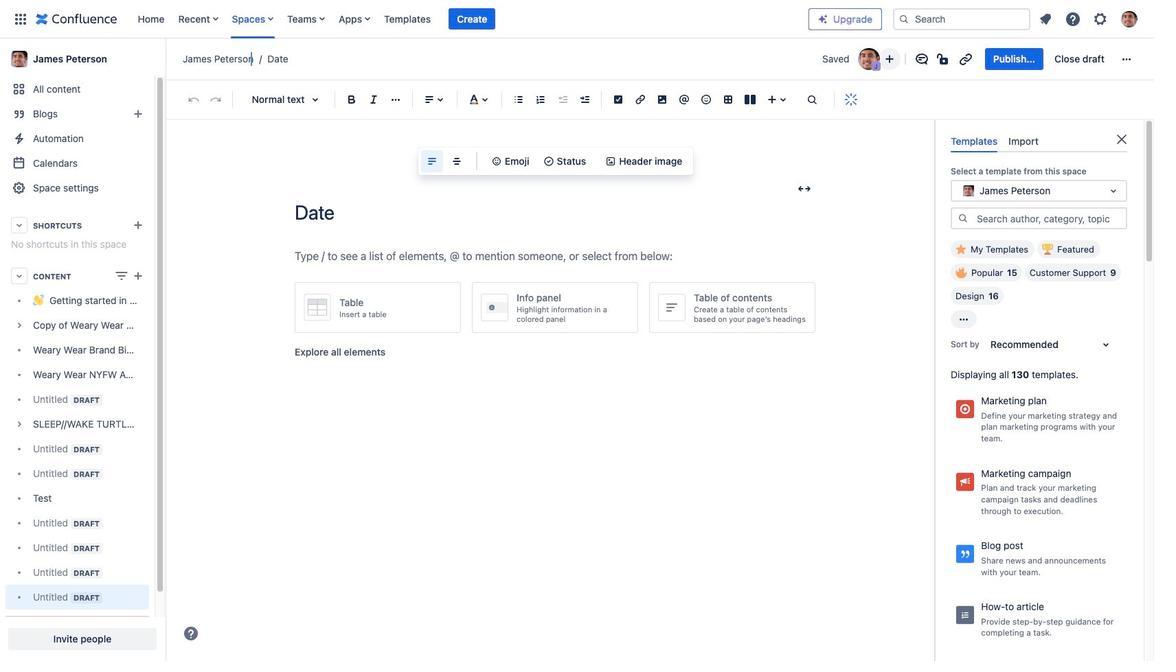 Task type: describe. For each thing, give the bounding box(es) containing it.
premium image
[[818, 13, 829, 24]]

outdent ⇧tab image
[[554, 91, 571, 108]]

left alignment icon image
[[424, 153, 440, 170]]

change view image
[[113, 268, 130, 284]]

insert a table of contents based on your page image
[[658, 294, 686, 322]]

add image, video, or file image
[[654, 91, 671, 108]]

appswitcher icon image
[[12, 11, 29, 27]]

notification icon image
[[1037, 11, 1054, 27]]

copy link image
[[958, 51, 974, 67]]

find and replace image
[[804, 91, 820, 108]]

action item [] image
[[610, 91, 627, 108]]

list for premium icon
[[1033, 7, 1146, 31]]

add shortcut image
[[130, 217, 146, 234]]

comment icon image
[[914, 51, 930, 67]]

bold ⌘b image
[[344, 91, 360, 108]]

insert a table image
[[304, 294, 331, 321]]

align left image
[[421, 91, 438, 108]]

your profile and preferences image
[[1121, 11, 1138, 27]]

create a blog image
[[130, 106, 146, 122]]

italic ⌘i image
[[366, 91, 382, 108]]

undo ⌘z image
[[185, 91, 202, 108]]

space element
[[0, 38, 165, 662]]

redo ⌘⇧z image
[[207, 91, 224, 108]]

search icon image
[[958, 213, 969, 224]]

tree inside space element
[[5, 289, 149, 610]]

more formatting image
[[387, 91, 404, 108]]

mention @ image
[[676, 91, 693, 108]]



Task type: vqa. For each thing, say whether or not it's contained in the screenshot.
Global element
yes



Task type: locate. For each thing, give the bounding box(es) containing it.
None search field
[[893, 8, 1031, 30]]

banner
[[0, 0, 1154, 38]]

make page full-width image
[[796, 181, 813, 197]]

layouts image
[[742, 91, 758, 108]]

text formatting group
[[341, 89, 407, 111]]

global element
[[8, 0, 809, 38]]

confluence image
[[36, 11, 117, 27], [36, 11, 117, 27]]

no restrictions image
[[936, 51, 952, 67]]

list
[[131, 0, 809, 38], [1033, 7, 1146, 31]]

1 horizontal spatial list
[[1033, 7, 1146, 31]]

collapse sidebar image
[[150, 45, 180, 73]]

more image
[[1118, 51, 1135, 67]]

list item
[[449, 8, 496, 30]]

open image
[[1105, 183, 1122, 199]]

0 horizontal spatial list
[[131, 0, 809, 38]]

Main content area, start typing to enter text. text field
[[295, 247, 817, 266]]

numbered list ⌘⇧7 image
[[532, 91, 549, 108]]

close templates and import image
[[1114, 131, 1130, 148]]

bullet list ⌘⇧8 image
[[510, 91, 527, 108]]

emoji : image
[[698, 91, 715, 108]]

emoji image
[[491, 156, 502, 167]]

indent tab image
[[576, 91, 593, 108]]

list item inside list
[[449, 8, 496, 30]]

list formating group
[[508, 89, 596, 111]]

help image
[[183, 626, 199, 642]]

list for the appswitcher icon
[[131, 0, 809, 38]]

settings icon image
[[1092, 11, 1109, 27]]

None text field
[[960, 184, 963, 198]]

help icon image
[[1065, 11, 1081, 27]]

center alignment icon image
[[448, 153, 465, 170]]

tab list
[[945, 130, 1133, 153]]

Search field
[[893, 8, 1031, 30]]

search image
[[899, 13, 910, 24]]

Search author, category, topic field
[[973, 209, 1126, 228]]

table ⇧⌥t image
[[720, 91, 737, 108]]

tree
[[5, 289, 149, 610]]

Give this page a title text field
[[295, 201, 817, 224]]

create a page image
[[130, 268, 146, 284]]

link ⌘k image
[[632, 91, 649, 108]]

group
[[985, 48, 1113, 70]]

insert an info panel to highlight information in a colored panel image
[[481, 294, 508, 322]]

invite to edit image
[[881, 51, 898, 67]]



